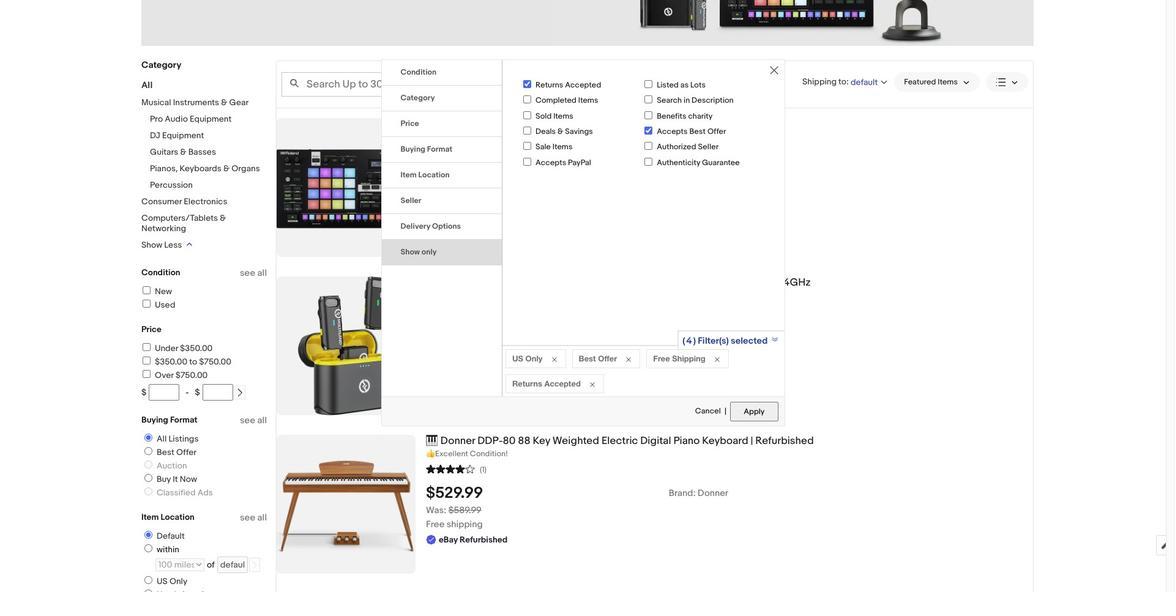 Task type: locate. For each thing, give the bounding box(es) containing it.
musical instruments & gear link
[[141, 97, 249, 108]]

offer
[[708, 127, 726, 137], [598, 354, 617, 364], [176, 448, 197, 458]]

1 vertical spatial only
[[170, 577, 187, 587]]

lavalier
[[553, 277, 589, 289]]

0 horizontal spatial buying
[[141, 415, 168, 426]]

1 horizontal spatial $
[[195, 388, 200, 398]]

$ for minimum value text box
[[141, 388, 146, 398]]

show down networking
[[141, 240, 162, 250]]

$ down the over $750.00 option
[[141, 388, 146, 398]]

donner
[[441, 435, 475, 448], [698, 488, 729, 499]]

computers/tablets & networking link
[[141, 213, 226, 234]]

delivery
[[401, 222, 431, 231]]

to
[[189, 357, 197, 367]]

0 horizontal spatial best offer
[[157, 448, 197, 458]]

classified ads
[[157, 488, 213, 498]]

location down $527.99
[[419, 170, 450, 180]]

1 vertical spatial see all
[[240, 415, 267, 427]]

show
[[141, 240, 162, 250], [401, 247, 420, 257]]

top
[[679, 144, 695, 155]]

seller up delivery
[[401, 196, 422, 206]]

refurbished right |
[[756, 435, 814, 448]]

1 vertical spatial free
[[426, 519, 445, 531]]

Sold Items checkbox
[[523, 111, 531, 119]]

1 vertical spatial $750.00
[[176, 370, 208, 381]]

1 $ from the left
[[141, 388, 146, 398]]

0 vertical spatial price
[[401, 119, 419, 128]]

computers/tablets
[[141, 213, 218, 223]]

seller
[[698, 142, 719, 152], [401, 196, 422, 206]]

location up default
[[161, 512, 195, 523]]

classified ads link
[[140, 488, 215, 498]]

1 ebay from the top
[[439, 177, 458, 187]]

1 vertical spatial condition
[[141, 268, 180, 278]]

brand: down top
[[669, 161, 696, 173]]

0 vertical spatial roland
[[426, 118, 459, 130]]

$350.00
[[180, 343, 213, 354], [155, 357, 187, 367]]

[object undefined] image
[[669, 144, 741, 155]]

3 all from the top
[[257, 512, 267, 524]]

benefits
[[657, 111, 687, 121]]

guitars & basses link
[[150, 147, 216, 157]]

1 brand: from the top
[[669, 161, 696, 173]]

gear
[[229, 97, 249, 108]]

buying left $527.99
[[401, 144, 425, 154]]

1 horizontal spatial item location
[[401, 170, 450, 180]]

benefits charity
[[657, 111, 713, 121]]

👍excellent
[[426, 449, 468, 459]]

Deals & Savings checkbox
[[523, 127, 531, 135]]

1 horizontal spatial us only
[[512, 354, 543, 364]]

1 vertical spatial offer
[[598, 354, 617, 364]]

0 vertical spatial seller
[[698, 142, 719, 152]]

1 horizontal spatial donner
[[698, 488, 729, 499]]

0 vertical spatial all
[[141, 80, 153, 91]]

2 vertical spatial all
[[257, 512, 267, 524]]

1 vertical spatial best offer
[[157, 448, 197, 458]]

1 see all button from the top
[[240, 268, 267, 279]]

item up default radio
[[141, 512, 159, 523]]

ebay refurbished for $529.99
[[439, 535, 508, 545]]

donner inside 🎹 donner ddp-80 88 key weighted electric digital piano keyboard | refurbished 👍excellent condition!
[[441, 435, 475, 448]]

keyboards
[[180, 163, 222, 174]]

2 see all button from the top
[[240, 415, 267, 427]]

$529.99
[[426, 484, 483, 503]]

ebay refurbished down lark at left
[[439, 321, 508, 332]]

0 horizontal spatial all
[[141, 80, 153, 91]]

returns up 88 on the left of page
[[512, 379, 542, 389]]

used link
[[141, 300, 175, 310]]

$ right "-"
[[195, 388, 200, 398]]

& down 'dj equipment' link at the left
[[180, 147, 186, 157]]

1 vertical spatial best
[[579, 354, 596, 364]]

0 vertical spatial condition
[[401, 67, 437, 77]]

all for all musical instruments & gear pro audio equipment dj equipment guitars & basses pianos, keyboards & organs percussion consumer electronics computers/tablets & networking show less
[[141, 80, 153, 91]]

114 watching
[[426, 161, 478, 173]]

0 horizontal spatial donner
[[441, 435, 475, 448]]

verselab
[[462, 118, 504, 130]]

Best Offer radio
[[144, 448, 152, 456]]

under
[[155, 343, 178, 354]]

submit price range image
[[236, 389, 244, 398]]

accepted
[[565, 80, 601, 90], [545, 379, 581, 389]]

0 vertical spatial $350.00
[[180, 343, 213, 354]]

format up listings
[[170, 415, 198, 426]]

0 horizontal spatial seller
[[401, 196, 422, 206]]

Default radio
[[144, 531, 152, 539]]

returns up completed at the top of page
[[536, 80, 563, 90]]

0 horizontal spatial item location
[[141, 512, 195, 523]]

2 see from the top
[[240, 415, 255, 427]]

Returns Accepted checkbox
[[523, 80, 531, 88]]

1 ebay refurbished from the top
[[439, 177, 508, 187]]

buying up all listings option
[[141, 415, 168, 426]]

0 vertical spatial item location
[[401, 170, 450, 180]]

see
[[240, 268, 255, 279], [240, 415, 255, 427], [240, 512, 255, 524]]

0 horizontal spatial us only
[[157, 577, 187, 587]]

item location down $527.99
[[401, 170, 450, 180]]

Classified Ads radio
[[144, 488, 152, 496]]

2 ebay refurbished from the top
[[439, 321, 508, 332]]

2 vertical spatial see
[[240, 512, 255, 524]]

brand: for donner
[[669, 488, 696, 499]]

& left gear
[[221, 97, 227, 108]]

0 vertical spatial free
[[653, 354, 670, 364]]

0 vertical spatial category
[[141, 59, 181, 71]]

🎹 donner ddp-80 88 key weighted electric digital piano keyboard | refurbished image
[[277, 435, 416, 574]]

authenticity
[[657, 158, 701, 168]]

1 horizontal spatial best
[[579, 354, 596, 364]]

roland verselab mv-1 production studio refurbished image
[[277, 118, 416, 257]]

$750.00 down $350.00 to $750.00
[[176, 370, 208, 381]]

$
[[141, 388, 146, 398], [195, 388, 200, 398]]

under $350.00 link
[[141, 343, 213, 354]]

savings
[[565, 127, 593, 137]]

2 vertical spatial best
[[157, 448, 174, 458]]

1 vertical spatial brand:
[[669, 488, 696, 499]]

weighted
[[553, 435, 599, 448]]

1 vertical spatial location
[[161, 512, 195, 523]]

seller up authenticity guarantee at top right
[[698, 142, 719, 152]]

go image
[[250, 562, 259, 570]]

1 all from the top
[[257, 268, 267, 279]]

free inside brand: donner was: $589.99 free shipping
[[426, 519, 445, 531]]

items down "583 results"
[[579, 96, 599, 105]]

1 vertical spatial category
[[401, 93, 435, 103]]

1 horizontal spatial roland
[[698, 161, 727, 173]]

0 horizontal spatial offer
[[176, 448, 197, 458]]

0 vertical spatial us
[[512, 354, 523, 364]]

Accepts PayPal checkbox
[[523, 158, 531, 166]]

item location
[[401, 170, 450, 180], [141, 512, 195, 523]]

Benefits charity checkbox
[[645, 111, 653, 119]]

1 vertical spatial seller
[[401, 196, 422, 206]]

0 horizontal spatial us
[[157, 577, 168, 587]]

1 vertical spatial ebay refurbished
[[439, 321, 508, 332]]

returns accepted
[[536, 80, 601, 90], [512, 379, 581, 389]]

free shipping
[[653, 354, 706, 364]]

0 horizontal spatial only
[[170, 577, 187, 587]]

2 horizontal spatial offer
[[708, 127, 726, 137]]

watching
[[440, 161, 478, 173]]

guitars
[[150, 147, 178, 157]]

2 vertical spatial see all button
[[240, 512, 267, 524]]

2 vertical spatial items
[[553, 142, 573, 152]]

see for best offer
[[240, 415, 255, 427]]

1 vertical spatial see
[[240, 415, 255, 427]]

returns accepted up completed items
[[536, 80, 601, 90]]

Listed as Lots checkbox
[[645, 80, 653, 88]]

format up the 114
[[427, 144, 453, 154]]

dj
[[150, 130, 160, 141]]

88
[[518, 435, 531, 448]]

accepted up weighted on the bottom of the page
[[545, 379, 581, 389]]

all right all listings option
[[157, 434, 167, 445]]

$350.00 up over $750.00 link
[[155, 357, 187, 367]]

donner down the "👍excellent condition!" 'text box'
[[698, 488, 729, 499]]

accepts for accepts best offer
[[657, 127, 688, 137]]

0 vertical spatial offer
[[708, 127, 726, 137]]

free left shipping
[[653, 354, 670, 364]]

roland up $527.99
[[426, 118, 459, 130]]

3 see all button from the top
[[240, 512, 267, 524]]

ebay refurbished down shipping
[[439, 535, 508, 545]]

👍Excellent Condition! text field
[[426, 449, 1033, 460]]

as
[[681, 80, 689, 90]]

0 vertical spatial us only
[[512, 354, 543, 364]]

0 vertical spatial buying
[[401, 144, 425, 154]]

0 horizontal spatial $
[[141, 388, 146, 398]]

all listings
[[157, 434, 199, 445]]

1 vertical spatial all
[[157, 434, 167, 445]]

ebay down shipping
[[439, 535, 458, 545]]

0 vertical spatial see all
[[240, 268, 267, 279]]

0 horizontal spatial condition
[[141, 268, 180, 278]]

accepted up completed items
[[565, 80, 601, 90]]

🎹
[[426, 435, 438, 448]]

0 vertical spatial accepts
[[657, 127, 688, 137]]

all inside all musical instruments & gear pro audio equipment dj equipment guitars & basses pianos, keyboards & organs percussion consumer electronics computers/tablets & networking show less
[[141, 80, 153, 91]]

0 vertical spatial ebay refurbished
[[439, 177, 508, 187]]

equipment down instruments
[[190, 114, 232, 124]]

0 vertical spatial buying format
[[401, 144, 453, 154]]

1 see all from the top
[[240, 268, 267, 279]]

Completed Items checkbox
[[523, 96, 531, 104]]

see all for used
[[240, 268, 267, 279]]

ebay refurbished for $527.99
[[439, 177, 508, 187]]

ebay down hollyland
[[439, 321, 458, 332]]

filter(s)
[[698, 335, 729, 347]]

North America radio
[[144, 590, 152, 593]]

electronics
[[184, 197, 227, 207]]

0 vertical spatial all
[[257, 268, 267, 279]]

0 vertical spatial accepted
[[565, 80, 601, 90]]

donner for 🎹
[[441, 435, 475, 448]]

$527.99
[[426, 140, 482, 159]]

$350.00 up to
[[180, 343, 213, 354]]

item location inside "tab list"
[[401, 170, 450, 180]]

ebay refurbished down watching
[[439, 177, 508, 187]]

paypal
[[568, 158, 591, 168]]

-
[[186, 388, 189, 398]]

auction
[[157, 461, 187, 471]]

2 vertical spatial see all
[[240, 512, 267, 524]]

0 horizontal spatial price
[[141, 324, 162, 335]]

$750.00 right to
[[199, 357, 231, 367]]

refurbished down lark at left
[[460, 321, 508, 332]]

1 horizontal spatial format
[[427, 144, 453, 154]]

0 horizontal spatial location
[[161, 512, 195, 523]]

1 vertical spatial item
[[141, 512, 159, 523]]

1 see from the top
[[240, 268, 255, 279]]

production
[[531, 118, 584, 130]]

& down electronics
[[220, 213, 226, 223]]

0 vertical spatial item
[[401, 170, 417, 180]]

1 vertical spatial ebay
[[439, 321, 458, 332]]

listed as lots
[[657, 80, 706, 90]]

top rated plus
[[679, 144, 741, 155]]

0 horizontal spatial accepts
[[536, 158, 566, 168]]

0 vertical spatial returns
[[536, 80, 563, 90]]

digital
[[641, 435, 671, 448]]

0 horizontal spatial free
[[426, 519, 445, 531]]

0 vertical spatial items
[[579, 96, 599, 105]]

refurbished
[[620, 118, 678, 130], [460, 177, 508, 187], [460, 321, 508, 332], [756, 435, 814, 448], [460, 535, 508, 545]]

buying format up the 114
[[401, 144, 453, 154]]

1 vertical spatial items
[[554, 111, 574, 121]]

ebay refurbished
[[439, 177, 508, 187], [439, 321, 508, 332], [439, 535, 508, 545]]

refurbished down watching
[[460, 177, 508, 187]]

audio
[[165, 114, 188, 124]]

1 horizontal spatial category
[[401, 93, 435, 103]]

item
[[401, 170, 417, 180], [141, 512, 159, 523]]

show only
[[401, 247, 437, 257]]

1 horizontal spatial best offer
[[579, 354, 617, 364]]

all for used
[[257, 268, 267, 279]]

1 vertical spatial returns
[[512, 379, 542, 389]]

listings
[[169, 434, 199, 445]]

consumer
[[141, 197, 182, 207]]

brand: down piano
[[669, 488, 696, 499]]

donner up 👍excellent
[[441, 435, 475, 448]]

buying format
[[401, 144, 453, 154], [141, 415, 198, 426]]

brand: inside brand: donner was: $589.99 free shipping
[[669, 488, 696, 499]]

items up deals & savings
[[554, 111, 574, 121]]

best offer
[[579, 354, 617, 364], [157, 448, 197, 458]]

1 vertical spatial donner
[[698, 488, 729, 499]]

2 $ from the left
[[195, 388, 200, 398]]

accepts down sale items
[[536, 158, 566, 168]]

equipment up guitars & basses link
[[162, 130, 204, 141]]

roland down top rated plus in the right of the page
[[698, 161, 727, 173]]

accepts down the benefits
[[657, 127, 688, 137]]

0 vertical spatial best
[[690, 127, 706, 137]]

sale
[[536, 142, 551, 152]]

0 vertical spatial see all button
[[240, 268, 267, 279]]

Apply submit
[[731, 402, 778, 422]]

accepts for accepts paypal
[[536, 158, 566, 168]]

refurbished inside 🎹 donner ddp-80 88 key weighted electric digital piano keyboard | refurbished 👍excellent condition!
[[756, 435, 814, 448]]

format
[[427, 144, 453, 154], [170, 415, 198, 426]]

returns accepted up key
[[512, 379, 581, 389]]

0 horizontal spatial item
[[141, 512, 159, 523]]

items up accepts paypal
[[553, 142, 573, 152]]

all for all listings
[[157, 434, 167, 445]]

authorized
[[657, 142, 697, 152]]

all up musical
[[141, 80, 153, 91]]

free down the was:
[[426, 519, 445, 531]]

0 vertical spatial see
[[240, 268, 255, 279]]

ebay down "114 watching"
[[439, 177, 458, 187]]

🎹 donner ddp-80 88 key weighted electric digital piano keyboard | refurbished 👍excellent condition!
[[426, 435, 814, 459]]

see all button
[[240, 268, 267, 279], [240, 415, 267, 427], [240, 512, 267, 524]]

within radio
[[144, 545, 152, 553]]

0 vertical spatial ebay
[[439, 177, 458, 187]]

sold items
[[536, 111, 574, 121]]

2 all from the top
[[257, 415, 267, 427]]

donner inside brand: donner was: $589.99 free shipping
[[698, 488, 729, 499]]

2 see all from the top
[[240, 415, 267, 427]]

1 horizontal spatial free
[[653, 354, 670, 364]]

item location up default
[[141, 512, 195, 523]]

hollyland
[[426, 277, 471, 289]]

pro audio equipment link
[[150, 114, 232, 124]]

🎹 donner ddp-80 88 key weighted electric digital piano keyboard | refurbished link
[[426, 435, 1033, 448]]

ebay
[[439, 177, 458, 187], [439, 321, 458, 332], [439, 535, 458, 545]]

show left "only"
[[401, 247, 420, 257]]

tab list
[[382, 60, 502, 266]]

1 horizontal spatial buying
[[401, 144, 425, 154]]

all
[[257, 268, 267, 279], [257, 415, 267, 427], [257, 512, 267, 524]]

refurbished down shipping
[[460, 535, 508, 545]]

2 brand: from the top
[[669, 488, 696, 499]]

3 ebay from the top
[[439, 535, 458, 545]]

Authorized Seller checkbox
[[645, 142, 653, 150]]

$ for maximum value text field
[[195, 388, 200, 398]]

3 see all from the top
[[240, 512, 267, 524]]

all for best offer
[[257, 415, 267, 427]]

2 ebay from the top
[[439, 321, 458, 332]]

items for sold items
[[554, 111, 574, 121]]

3 ebay refurbished from the top
[[439, 535, 508, 545]]

1 vertical spatial see all button
[[240, 415, 267, 427]]

All Listings radio
[[144, 434, 152, 442]]

item left the 114
[[401, 170, 417, 180]]

it
[[173, 475, 178, 485]]

0 horizontal spatial best
[[157, 448, 174, 458]]

0 horizontal spatial show
[[141, 240, 162, 250]]

1 vertical spatial equipment
[[162, 130, 204, 141]]

over $750.00 link
[[141, 370, 208, 381]]

roland
[[426, 118, 459, 130], [698, 161, 727, 173]]

buying format up all listings link
[[141, 415, 198, 426]]



Task type: describe. For each thing, give the bounding box(es) containing it.
percussion
[[150, 180, 193, 190]]

4
[[687, 335, 692, 347]]

microphone,
[[592, 277, 652, 289]]

1 horizontal spatial item
[[401, 170, 417, 180]]

lark
[[473, 277, 493, 289]]

keyboard
[[702, 435, 749, 448]]

1 vertical spatial format
[[170, 415, 198, 426]]

items for sale items
[[553, 142, 573, 152]]

tab list containing condition
[[382, 60, 502, 266]]

over
[[155, 370, 174, 381]]

rated
[[697, 144, 722, 155]]

1 vertical spatial us only
[[157, 577, 187, 587]]

2 horizontal spatial best
[[690, 127, 706, 137]]

instruments
[[173, 97, 219, 108]]

hollyland lark m1 wireless lavalier microphone, noise cancellation 656ft 2.4ghz image
[[298, 277, 394, 416]]

ebay for $527.99
[[439, 177, 458, 187]]

listed
[[657, 80, 679, 90]]

used
[[155, 300, 175, 310]]

default link
[[140, 531, 187, 542]]

default text field
[[217, 557, 248, 574]]

New checkbox
[[143, 287, 151, 294]]

0 vertical spatial returns accepted
[[536, 80, 601, 90]]

options
[[432, 222, 461, 231]]

now
[[180, 475, 197, 485]]

1 vertical spatial $350.00
[[155, 357, 187, 367]]

pianos,
[[150, 163, 178, 174]]

description
[[692, 96, 734, 105]]

cancellation
[[684, 277, 745, 289]]

$350.00 to $750.00 link
[[141, 357, 231, 367]]

over $750.00
[[155, 370, 208, 381]]

deals
[[536, 127, 556, 137]]

charity
[[688, 111, 713, 121]]

authorized seller
[[657, 142, 719, 152]]

basses
[[188, 147, 216, 157]]

networking
[[141, 223, 186, 234]]

category inside "tab list"
[[401, 93, 435, 103]]

ebay for $529.99
[[439, 535, 458, 545]]

show less button
[[141, 240, 192, 250]]

within
[[157, 545, 179, 555]]

1 vertical spatial roland
[[698, 161, 727, 173]]

see all for best offer
[[240, 415, 267, 427]]

search
[[657, 96, 682, 105]]

0 horizontal spatial buying format
[[141, 415, 198, 426]]

Authenticity Guarantee checkbox
[[645, 158, 653, 166]]

0 horizontal spatial roland
[[426, 118, 459, 130]]

$589.99
[[449, 505, 482, 517]]

Under $350.00 checkbox
[[143, 343, 151, 351]]

plus
[[724, 144, 741, 155]]

less
[[164, 240, 182, 250]]

sold
[[536, 111, 552, 121]]

80
[[503, 435, 516, 448]]

1 horizontal spatial only
[[526, 354, 543, 364]]

of
[[207, 560, 215, 571]]

2 vertical spatial offer
[[176, 448, 197, 458]]

4 out of 5 stars image
[[426, 463, 475, 475]]

new link
[[141, 287, 172, 297]]

1 vertical spatial item location
[[141, 512, 195, 523]]

close image
[[770, 66, 778, 75]]

Accepts Best Offer checkbox
[[645, 127, 653, 135]]

deals & savings
[[536, 127, 593, 137]]

& right deals
[[558, 127, 564, 137]]

(
[[683, 335, 685, 347]]

1 horizontal spatial price
[[401, 119, 419, 128]]

organs
[[232, 163, 260, 174]]

cancel
[[695, 406, 721, 416]]

completed
[[536, 96, 577, 105]]

0 vertical spatial $750.00
[[199, 357, 231, 367]]

refurbished up authorized seller checkbox
[[620, 118, 678, 130]]

0 vertical spatial equipment
[[190, 114, 232, 124]]

new
[[155, 287, 172, 297]]

all musical instruments & gear pro audio equipment dj equipment guitars & basses pianos, keyboards & organs percussion consumer electronics computers/tablets & networking show less
[[141, 80, 260, 250]]

|
[[751, 435, 753, 448]]

items for completed items
[[579, 96, 599, 105]]

piano
[[674, 435, 700, 448]]

Sale Items checkbox
[[523, 142, 531, 150]]

see all button for best offer
[[240, 415, 267, 427]]

donner for brand:
[[698, 488, 729, 499]]

under $350.00
[[155, 343, 213, 354]]

656ft
[[747, 277, 773, 289]]

delivery options
[[401, 222, 461, 231]]

roland verselab mv-1 production studio refurbished
[[426, 118, 678, 130]]

Buy It Now radio
[[144, 475, 152, 482]]

authenticity guarantee
[[657, 158, 740, 168]]

shipping
[[447, 519, 483, 531]]

buy it now link
[[140, 475, 200, 485]]

0 vertical spatial location
[[419, 170, 450, 180]]

see all button for used
[[240, 268, 267, 279]]

Over $750.00 checkbox
[[143, 370, 151, 378]]

Minimum Value text field
[[149, 385, 180, 401]]

& left the organs
[[223, 163, 230, 174]]

Maximum Value text field
[[203, 385, 233, 401]]

wireless
[[510, 277, 551, 289]]

1 horizontal spatial buying format
[[401, 144, 453, 154]]

US Only radio
[[144, 577, 152, 585]]

hollyland lark m1 wireless lavalier microphone, noise cancellation 656ft 2.4ghz link
[[426, 277, 1033, 289]]

1 horizontal spatial show
[[401, 247, 420, 257]]

Used checkbox
[[143, 300, 151, 308]]

$350.00 to $750.00 checkbox
[[143, 357, 151, 365]]

us only link
[[140, 577, 190, 587]]

583
[[569, 79, 584, 89]]

1 vertical spatial us
[[157, 577, 168, 587]]

show inside all musical instruments & gear pro audio equipment dj equipment guitars & basses pianos, keyboards & organs percussion consumer electronics computers/tablets & networking show less
[[141, 240, 162, 250]]

musical
[[141, 97, 171, 108]]

583 results
[[569, 79, 615, 89]]

only
[[422, 247, 437, 257]]

1 vertical spatial returns accepted
[[512, 379, 581, 389]]

noise
[[654, 277, 682, 289]]

default
[[157, 531, 185, 542]]

see for used
[[240, 268, 255, 279]]

roland verselab mv-1 production studio refurbished link
[[426, 118, 1033, 131]]

brand: donner was: $589.99 free shipping
[[426, 488, 729, 531]]

0 horizontal spatial category
[[141, 59, 181, 71]]

1 horizontal spatial us
[[512, 354, 523, 364]]

buy it now
[[157, 475, 197, 485]]

studio
[[586, 118, 617, 130]]

accepts paypal
[[536, 158, 591, 168]]

shipping
[[672, 354, 706, 364]]

1 vertical spatial buying
[[141, 415, 168, 426]]

Auction radio
[[144, 461, 152, 469]]

Search in Description checkbox
[[645, 96, 653, 104]]

all listings link
[[140, 434, 201, 445]]

m1
[[495, 277, 507, 289]]

electric
[[602, 435, 638, 448]]

lots
[[691, 80, 706, 90]]

key
[[533, 435, 550, 448]]

3 see from the top
[[240, 512, 255, 524]]

(1)
[[480, 465, 487, 475]]

0 vertical spatial format
[[427, 144, 453, 154]]

buying inside "tab list"
[[401, 144, 425, 154]]

best offer link
[[140, 448, 199, 458]]

mv-
[[506, 118, 526, 130]]

1 vertical spatial accepted
[[545, 379, 581, 389]]

brand: for roland
[[669, 161, 696, 173]]

brand: roland
[[669, 161, 727, 173]]



Task type: vqa. For each thing, say whether or not it's contained in the screenshot.
Brand:
yes



